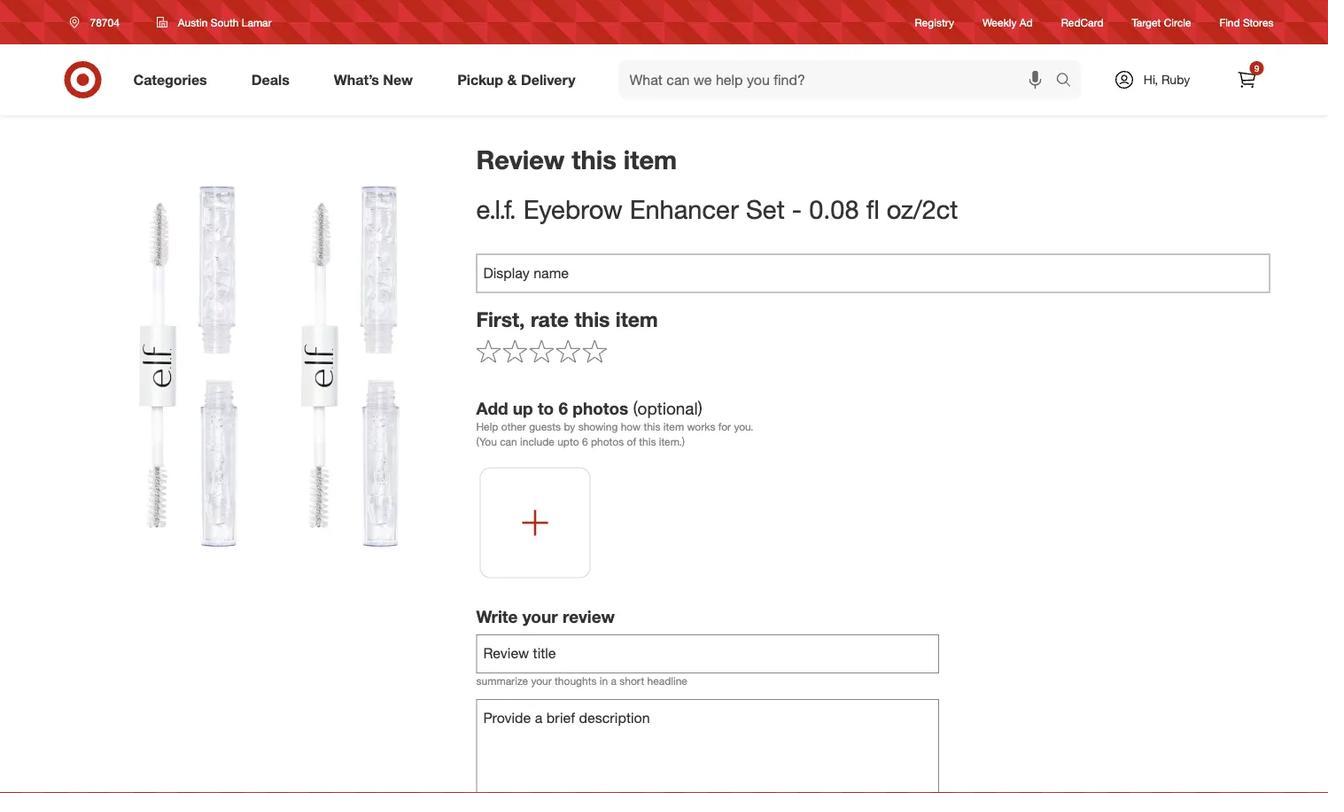 Task type: describe. For each thing, give the bounding box(es) containing it.
your for write
[[523, 607, 558, 627]]

deals
[[251, 71, 290, 88]]

redcard link
[[1062, 15, 1104, 30]]

9 link
[[1228, 60, 1267, 99]]

circle
[[1165, 15, 1192, 29]]

up
[[513, 398, 533, 419]]

target
[[1132, 15, 1162, 29]]

78704 button
[[58, 6, 138, 38]]

item inside add up to 6 photos (optional) help other guests by showing how this item works for you. (you can include upto 6 photos of this item.)
[[664, 420, 684, 433]]

&
[[507, 71, 517, 88]]

find
[[1220, 15, 1241, 29]]

pickup
[[458, 71, 504, 88]]

78704
[[90, 16, 120, 29]]

summarize
[[476, 675, 528, 688]]

hi, ruby
[[1144, 72, 1191, 87]]

other
[[502, 420, 526, 433]]

pickup & delivery link
[[442, 60, 598, 99]]

a
[[611, 675, 617, 688]]

weekly
[[983, 15, 1017, 29]]

registry
[[915, 15, 955, 29]]

delivery
[[521, 71, 576, 88]]

1 vertical spatial item
[[616, 307, 658, 332]]

you.
[[734, 420, 754, 433]]

upto
[[558, 435, 579, 449]]

pickup & delivery
[[458, 71, 576, 88]]

write your review
[[476, 607, 615, 627]]

find stores link
[[1220, 15, 1274, 30]]

item.)
[[659, 435, 685, 449]]

redcard
[[1062, 15, 1104, 29]]

include
[[520, 435, 555, 449]]

fl
[[867, 193, 880, 225]]

for
[[719, 420, 731, 433]]

0 vertical spatial item
[[624, 144, 677, 175]]

in
[[600, 675, 608, 688]]

registry link
[[915, 15, 955, 30]]

review
[[476, 144, 565, 175]]

(you
[[476, 435, 497, 449]]

first,
[[476, 307, 525, 332]]

0 vertical spatial photos
[[573, 398, 629, 419]]

of
[[627, 435, 636, 449]]

add up to 6 photos (optional) help other guests by showing how this item works for you. (you can include upto 6 photos of this item.)
[[476, 398, 754, 449]]

stores
[[1244, 15, 1274, 29]]

can
[[500, 435, 517, 449]]

(optional)
[[633, 398, 703, 419]]

what's new
[[334, 71, 413, 88]]

ad
[[1020, 15, 1033, 29]]



Task type: locate. For each thing, give the bounding box(es) containing it.
how
[[621, 420, 641, 433]]

6 right upto
[[582, 435, 588, 449]]

oz/2ct
[[887, 193, 959, 225]]

9
[[1255, 62, 1260, 74]]

austin south lamar button
[[145, 6, 283, 38]]

by
[[564, 420, 576, 433]]

first, rate this item
[[476, 307, 658, 332]]

your for summarize
[[531, 675, 552, 688]]

2 vertical spatial item
[[664, 420, 684, 433]]

this
[[572, 144, 617, 175], [575, 307, 610, 332], [644, 420, 661, 433], [639, 435, 656, 449]]

What can we help you find? suggestions appear below search field
[[619, 60, 1061, 99]]

search
[[1048, 73, 1091, 90]]

what's new link
[[319, 60, 435, 99]]

your right write
[[523, 607, 558, 627]]

rate
[[531, 307, 569, 332]]

weekly ad
[[983, 15, 1033, 29]]

item up enhancer
[[624, 144, 677, 175]]

photos up showing
[[573, 398, 629, 419]]

works
[[687, 420, 716, 433]]

south
[[211, 16, 239, 29]]

0.08
[[809, 193, 859, 225]]

categories
[[133, 71, 207, 88]]

showing
[[579, 420, 618, 433]]

item
[[624, 144, 677, 175], [616, 307, 658, 332], [664, 420, 684, 433]]

None text field
[[476, 254, 1271, 293], [476, 635, 940, 674], [476, 254, 1271, 293], [476, 635, 940, 674]]

to
[[538, 398, 554, 419]]

summarize your thoughts in a short headline
[[476, 675, 688, 688]]

weekly ad link
[[983, 15, 1033, 30]]

guests
[[529, 420, 561, 433]]

0 vertical spatial 6
[[559, 398, 568, 419]]

enhancer
[[630, 193, 739, 225]]

your
[[523, 607, 558, 627], [531, 675, 552, 688]]

target circle
[[1132, 15, 1192, 29]]

0 vertical spatial your
[[523, 607, 558, 627]]

e.l.f. eyebrow enhancer set - 0.08 fl oz/2ct
[[476, 193, 959, 225]]

target circle link
[[1132, 15, 1192, 30]]

6
[[559, 398, 568, 419], [582, 435, 588, 449]]

item up item.)
[[664, 420, 684, 433]]

headline
[[648, 675, 688, 688]]

1 horizontal spatial 6
[[582, 435, 588, 449]]

this right rate
[[575, 307, 610, 332]]

this up eyebrow
[[572, 144, 617, 175]]

photos down showing
[[591, 435, 624, 449]]

help
[[476, 420, 499, 433]]

hi,
[[1144, 72, 1159, 87]]

what's
[[334, 71, 379, 88]]

find stores
[[1220, 15, 1274, 29]]

None text field
[[476, 700, 940, 793]]

review
[[563, 607, 615, 627]]

search button
[[1048, 60, 1091, 103]]

austin south lamar
[[178, 16, 272, 29]]

1 vertical spatial your
[[531, 675, 552, 688]]

add
[[476, 398, 508, 419]]

your left thoughts
[[531, 675, 552, 688]]

review this item
[[476, 144, 677, 175]]

new
[[383, 71, 413, 88]]

set
[[746, 193, 785, 225]]

e.l.f.
[[476, 193, 517, 225]]

1 vertical spatial photos
[[591, 435, 624, 449]]

lamar
[[242, 16, 272, 29]]

photos
[[573, 398, 629, 419], [591, 435, 624, 449]]

eyebrow
[[524, 193, 623, 225]]

1 vertical spatial 6
[[582, 435, 588, 449]]

this right how
[[644, 420, 661, 433]]

short
[[620, 675, 645, 688]]

deals link
[[236, 60, 312, 99]]

-
[[792, 193, 802, 225]]

ruby
[[1162, 72, 1191, 87]]

this right of
[[639, 435, 656, 449]]

6 right to
[[559, 398, 568, 419]]

austin
[[178, 16, 208, 29]]

write
[[476, 607, 518, 627]]

thoughts
[[555, 675, 597, 688]]

item right rate
[[616, 307, 658, 332]]

categories link
[[118, 60, 229, 99]]

0 horizontal spatial 6
[[559, 398, 568, 419]]



Task type: vqa. For each thing, say whether or not it's contained in the screenshot.
$15 target giftcard with $50 home care purchase button for $4.19
no



